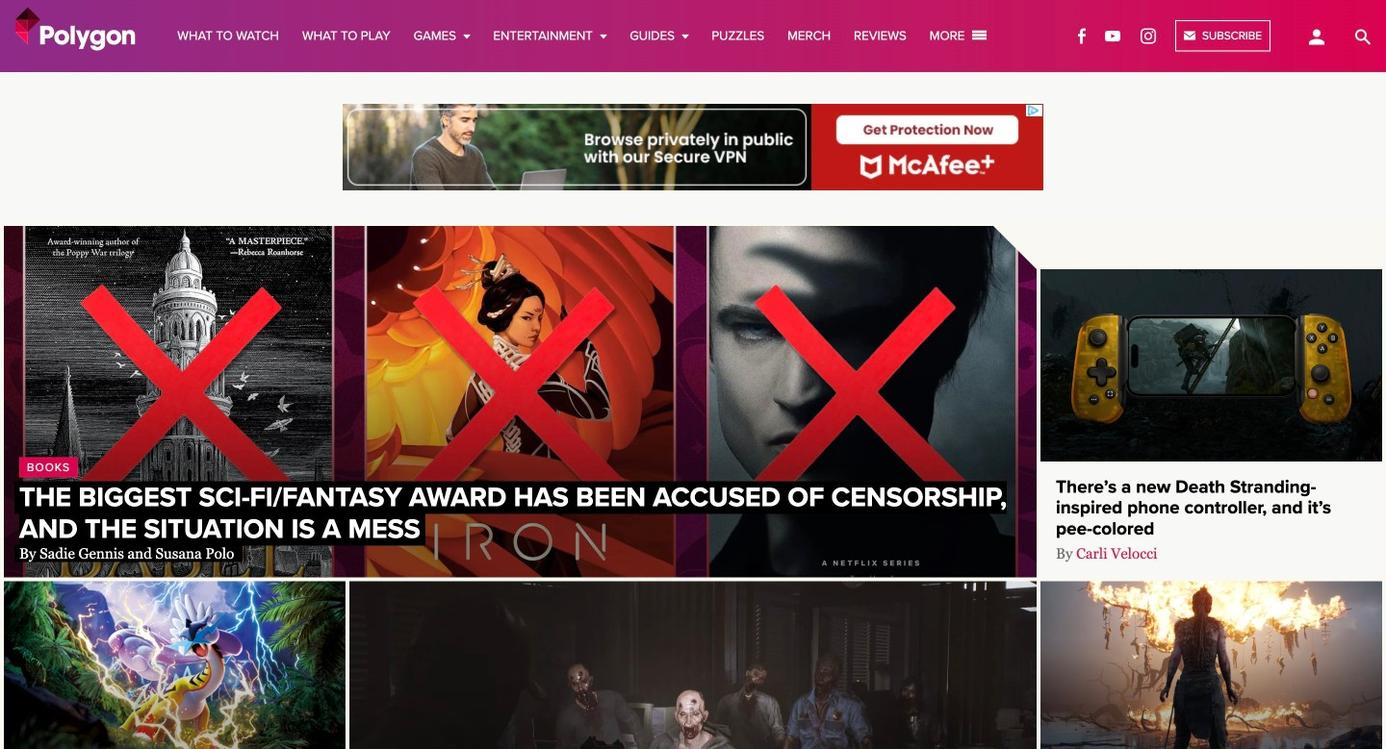 Task type: describe. For each thing, give the bounding box(es) containing it.
a render of the yellow death stranding backbone one controller holding an iphone that is displaying death stranding. image
[[1041, 270, 1383, 462]]

key art for the temporal forces expansion for the pokémon tcg image
[[4, 582, 346, 750]]



Task type: locate. For each thing, give the bounding box(es) containing it.
a collage of the covers of babel: or the necessity of violence and iron widow and the poster for netflix's sandman series, each with a red x over the image. in the background is the tiled logo of worldcon 2023. image
[[4, 226, 1037, 578]]

advertisement element
[[343, 104, 1044, 191]]

senua standing in front of a burning tree in hellblade: senua's sacrifice. image
[[1041, 582, 1383, 750]]

a player character aims at a group of zombies in a dark room in a screenshot from the day before image
[[349, 582, 1037, 750]]



Task type: vqa. For each thing, say whether or not it's contained in the screenshot.
the Senua standing in front of a burning tree in Hellblade: Senua's Sacrifice. image
yes



